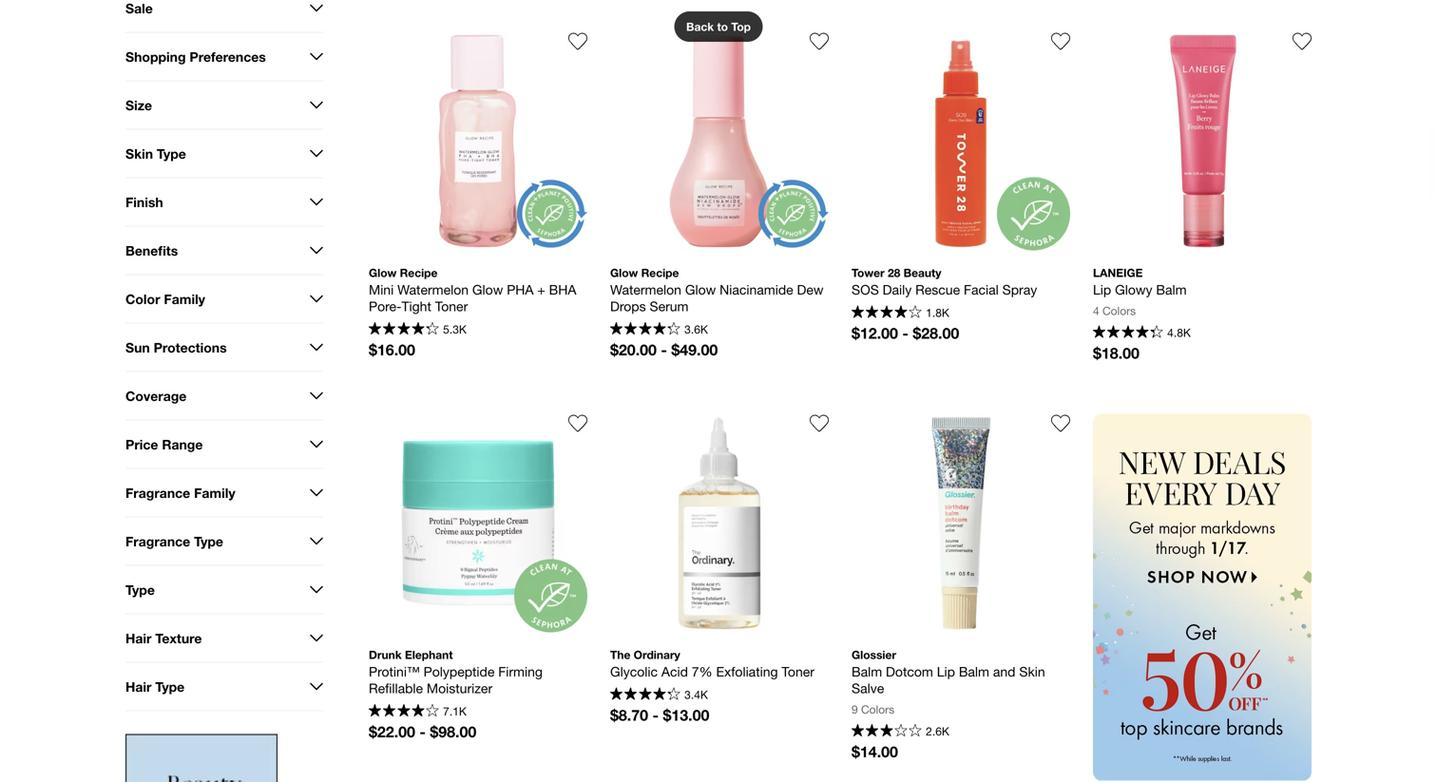 Task type: describe. For each thing, give the bounding box(es) containing it.
back
[[687, 20, 714, 33]]

watermelon inside glow recipe watermelon glow niacinamide dew drops serum
[[610, 282, 682, 298]]

drunk elephant - protini™ polypeptide firming refillable moisturizer image
[[369, 414, 588, 633]]

family for color family
[[164, 291, 205, 307]]

sign in to love drunk elephant - protini™ polypeptide firming refillable moisturizer image
[[569, 414, 588, 433]]

- for $20.00
[[661, 341, 667, 359]]

tower 28 beauty sos daily rescue facial spray
[[852, 266, 1038, 298]]

hair type button
[[126, 663, 323, 711]]

glow left pha
[[473, 282, 503, 298]]

skin inside button
[[126, 146, 153, 161]]

$8.70
[[610, 707, 649, 725]]

facial
[[964, 282, 999, 298]]

salve
[[852, 681, 885, 697]]

sun protections button
[[126, 324, 323, 371]]

spray
[[1003, 282, 1038, 298]]

the ordinary - glycolic acid 7% exfoliating toner image
[[610, 414, 829, 633]]

pore-
[[369, 299, 402, 314]]

new deals everyday | get major markdowns through 1/17. shop now > get 50% off** top skincare brands **while supplies last. image
[[1094, 414, 1312, 781]]

glowy
[[1115, 282, 1153, 298]]

shopping
[[126, 49, 186, 64]]

color family button
[[126, 275, 323, 323]]

glow up serum
[[685, 282, 716, 298]]

$12.00
[[852, 324, 899, 342]]

coverage
[[126, 388, 187, 404]]

shopping preferences button
[[126, 33, 323, 80]]

7%
[[692, 664, 713, 680]]

dew
[[797, 282, 824, 298]]

skin type button
[[126, 130, 323, 177]]

benefits
[[126, 243, 178, 258]]

3 stars element
[[852, 725, 922, 740]]

sale button
[[126, 0, 323, 32]]

to
[[717, 20, 728, 33]]

4.5 stars element for $20.00 - $49.00
[[610, 322, 681, 338]]

3.6k reviews element
[[685, 323, 708, 336]]

sun
[[126, 340, 150, 355]]

$28.00
[[913, 324, 960, 342]]

recipe for $20.00 - $49.00
[[642, 266, 679, 280]]

shopping preferences
[[126, 49, 266, 64]]

drunk
[[369, 649, 402, 662]]

- for $22.00
[[420, 723, 426, 741]]

texture
[[155, 631, 202, 646]]

exfoliating
[[716, 664, 778, 680]]

balm inside 'laneige lip glowy balm 4 colors'
[[1157, 282, 1187, 298]]

glossier - balm dotcom lip balm and skin salve image
[[852, 414, 1071, 633]]

5.3k reviews element
[[443, 323, 467, 336]]

range
[[162, 437, 203, 452]]

type for hair type
[[155, 679, 185, 695]]

top
[[732, 20, 751, 33]]

polypeptide
[[424, 664, 495, 680]]

$12.00 - $28.00
[[852, 324, 960, 342]]

$22.00 - $98.00
[[369, 723, 477, 741]]

drops
[[610, 299, 646, 314]]

drunk elephant protini™ polypeptide firming refillable moisturizer
[[369, 649, 547, 697]]

price range
[[126, 437, 203, 452]]

sos
[[852, 282, 879, 298]]

back to top
[[687, 20, 751, 33]]

type button
[[126, 566, 323, 614]]

colors inside glossier balm dotcom lip balm and skin salve 9 colors
[[862, 703, 895, 716]]

$14.00
[[852, 743, 899, 761]]

laneige
[[1094, 266, 1143, 280]]

4
[[1094, 304, 1100, 318]]

type for skin type
[[157, 146, 186, 161]]

type for fragrance type
[[194, 534, 223, 549]]

sign in to love glow recipe - mini watermelon glow pha + bha pore-tight toner image
[[569, 32, 588, 51]]

3.4k reviews element
[[685, 688, 708, 702]]

+
[[538, 282, 546, 298]]

bha
[[549, 282, 577, 298]]

beauty
[[904, 266, 942, 280]]

lip inside 'laneige lip glowy balm 4 colors'
[[1094, 282, 1112, 298]]

4.5 stars element for $16.00
[[369, 322, 439, 338]]

sale
[[126, 0, 153, 16]]

4 stars element for $22.00
[[369, 705, 439, 720]]

sun protections
[[126, 340, 227, 355]]

4 stars element for $12.00
[[852, 306, 922, 321]]

- for $8.70
[[653, 707, 659, 725]]

- for $12.00
[[903, 324, 909, 342]]

$20.00
[[610, 341, 657, 359]]

serum
[[650, 299, 689, 314]]

9
[[852, 703, 858, 716]]

fragrance for fragrance family
[[126, 485, 190, 501]]

$8.70 - $13.00
[[610, 707, 710, 725]]

hair texture button
[[126, 615, 323, 662]]

tower
[[852, 266, 885, 280]]



Task type: vqa. For each thing, say whether or not it's contained in the screenshot.


Task type: locate. For each thing, give the bounding box(es) containing it.
glow recipe - watermelon glow niacinamide dew drops serum image
[[610, 32, 829, 251]]

1 vertical spatial colors
[[862, 703, 895, 716]]

0 vertical spatial family
[[164, 291, 205, 307]]

hair for hair texture
[[126, 631, 152, 646]]

hair texture
[[126, 631, 202, 646]]

hair for hair type
[[126, 679, 152, 695]]

moisturizer
[[427, 681, 493, 697]]

lip inside glossier balm dotcom lip balm and skin salve 9 colors
[[937, 664, 956, 680]]

glow up drops
[[610, 266, 638, 280]]

glossier
[[852, 649, 897, 662]]

firming
[[498, 664, 543, 680]]

1 vertical spatial toner
[[782, 664, 815, 680]]

glow up mini
[[369, 266, 397, 280]]

1 vertical spatial 4 stars element
[[369, 705, 439, 720]]

acid
[[662, 664, 688, 680]]

1.8k reviews element
[[926, 306, 950, 319]]

- right the $22.00
[[420, 723, 426, 741]]

refillable
[[369, 681, 423, 697]]

rescue
[[916, 282, 960, 298]]

niacinamide
[[720, 282, 794, 298]]

fragrance down fragrance family
[[126, 534, 190, 549]]

1 horizontal spatial recipe
[[642, 266, 679, 280]]

balm left and
[[959, 664, 990, 680]]

4 stars element
[[852, 306, 922, 321], [369, 705, 439, 720]]

$20.00 - $49.00
[[610, 341, 718, 359]]

4 stars element up the $22.00
[[369, 705, 439, 720]]

fragrance down price range on the left
[[126, 485, 190, 501]]

4.5 stars element for $8.70 - $13.00
[[610, 688, 681, 703]]

skin
[[126, 146, 153, 161], [1020, 664, 1046, 680]]

finish
[[126, 194, 163, 210]]

glow recipe mini watermelon glow pha + bha pore-tight toner
[[369, 266, 580, 314]]

1 vertical spatial fragrance
[[126, 534, 190, 549]]

type inside button
[[126, 582, 155, 598]]

1 vertical spatial hair
[[126, 679, 152, 695]]

watermelon up drops
[[610, 282, 682, 298]]

0 horizontal spatial skin
[[126, 146, 153, 161]]

watermelon inside glow recipe mini watermelon glow pha + bha pore-tight toner
[[398, 282, 469, 298]]

hair
[[126, 631, 152, 646], [126, 679, 152, 695]]

fragrance inside fragrance family 'button'
[[126, 485, 190, 501]]

$18.00
[[1094, 344, 1140, 362]]

finish button
[[126, 178, 323, 226]]

28
[[888, 266, 901, 280]]

recipe inside glow recipe watermelon glow niacinamide dew drops serum
[[642, 266, 679, 280]]

family right the color in the top of the page
[[164, 291, 205, 307]]

1 vertical spatial skin
[[1020, 664, 1046, 680]]

2 watermelon from the left
[[610, 282, 682, 298]]

2.6k reviews element
[[926, 725, 950, 738]]

color family
[[126, 291, 205, 307]]

skin right and
[[1020, 664, 1046, 680]]

1 horizontal spatial lip
[[1094, 282, 1112, 298]]

2 fragrance from the top
[[126, 534, 190, 549]]

4.5 stars element
[[369, 322, 439, 338], [610, 322, 681, 338], [1094, 326, 1164, 341], [610, 688, 681, 703]]

laneige lip glowy balm 4 colors
[[1094, 266, 1187, 318]]

balm right glowy
[[1157, 282, 1187, 298]]

protini™
[[369, 664, 420, 680]]

skin down size
[[126, 146, 153, 161]]

-
[[903, 324, 909, 342], [661, 341, 667, 359], [653, 707, 659, 725], [420, 723, 426, 741]]

0 horizontal spatial 4 stars element
[[369, 705, 439, 720]]

toner up 5.3k reviews element
[[435, 299, 468, 314]]

type down fragrance family 'button'
[[194, 534, 223, 549]]

toner right the exfoliating
[[782, 664, 815, 680]]

sign in to love glow recipe - watermelon glow niacinamide dew drops serum image
[[810, 32, 829, 51]]

hair inside hair type button
[[126, 679, 152, 695]]

1.8k
[[926, 306, 950, 319]]

5.3k
[[443, 323, 467, 336]]

elephant
[[405, 649, 453, 662]]

1 vertical spatial family
[[194, 485, 235, 501]]

and
[[994, 664, 1016, 680]]

family
[[164, 291, 205, 307], [194, 485, 235, 501]]

benefits button
[[126, 227, 323, 274]]

price range button
[[126, 421, 323, 468]]

0 vertical spatial 4 stars element
[[852, 306, 922, 321]]

glycolic
[[610, 664, 658, 680]]

balm up salve
[[852, 664, 883, 680]]

toner
[[435, 299, 468, 314], [782, 664, 815, 680]]

colors inside 'laneige lip glowy balm 4 colors'
[[1103, 304, 1136, 318]]

3.4k
[[685, 688, 708, 702]]

recipe up serum
[[642, 266, 679, 280]]

4.5 stars element up $20.00
[[610, 322, 681, 338]]

size button
[[126, 81, 323, 129]]

mini
[[369, 282, 394, 298]]

glow recipe - mini watermelon glow pha + bha pore-tight toner image
[[369, 32, 588, 251]]

7.1k
[[443, 705, 467, 718]]

0 vertical spatial lip
[[1094, 282, 1112, 298]]

pha
[[507, 282, 534, 298]]

2.6k
[[926, 725, 950, 738]]

fragrance family
[[126, 485, 235, 501]]

recipe inside glow recipe mini watermelon glow pha + bha pore-tight toner
[[400, 266, 438, 280]]

type
[[157, 146, 186, 161], [194, 534, 223, 549], [126, 582, 155, 598], [155, 679, 185, 695]]

1 horizontal spatial balm
[[959, 664, 990, 680]]

4.8k reviews element
[[1168, 326, 1191, 339]]

lip
[[1094, 282, 1112, 298], [937, 664, 956, 680]]

glow recipe watermelon glow niacinamide dew drops serum
[[610, 266, 828, 314]]

recipe up tight
[[400, 266, 438, 280]]

0 horizontal spatial watermelon
[[398, 282, 469, 298]]

1 horizontal spatial 4 stars element
[[852, 306, 922, 321]]

sign in to love the ordinary - glycolic acid 7% exfoliating toner image
[[810, 414, 829, 433]]

1 watermelon from the left
[[398, 282, 469, 298]]

hair left texture
[[126, 631, 152, 646]]

0 horizontal spatial lip
[[937, 664, 956, 680]]

colors right 4
[[1103, 304, 1136, 318]]

0 horizontal spatial balm
[[852, 664, 883, 680]]

image de bannière avec contenu sponsorisé image
[[126, 735, 278, 783]]

1 horizontal spatial colors
[[1103, 304, 1136, 318]]

family inside 'button'
[[194, 485, 235, 501]]

the ordinary glycolic acid 7% exfoliating toner
[[610, 649, 815, 680]]

lip up 4
[[1094, 282, 1112, 298]]

0 vertical spatial toner
[[435, 299, 468, 314]]

1 vertical spatial lip
[[937, 664, 956, 680]]

4.8k
[[1168, 326, 1191, 339]]

back to top button
[[675, 11, 763, 42]]

toner inside the ordinary glycolic acid 7% exfoliating toner
[[782, 664, 815, 680]]

0 horizontal spatial colors
[[862, 703, 895, 716]]

2 hair from the top
[[126, 679, 152, 695]]

skin inside glossier balm dotcom lip balm and skin salve 9 colors
[[1020, 664, 1046, 680]]

sign in to love glossier - balm dotcom lip balm and skin salve image
[[1052, 414, 1071, 433]]

$13.00
[[663, 707, 710, 725]]

0 vertical spatial fragrance
[[126, 485, 190, 501]]

family for fragrance family
[[194, 485, 235, 501]]

$98.00
[[430, 723, 477, 741]]

preferences
[[190, 49, 266, 64]]

1 horizontal spatial toner
[[782, 664, 815, 680]]

4.5 stars element up $18.00
[[1094, 326, 1164, 341]]

1 horizontal spatial skin
[[1020, 664, 1046, 680]]

fragrance inside the fragrance type button
[[126, 534, 190, 549]]

recipe for $16.00
[[400, 266, 438, 280]]

skin type
[[126, 146, 186, 161]]

toner inside glow recipe mini watermelon glow pha + bha pore-tight toner
[[435, 299, 468, 314]]

daily
[[883, 282, 912, 298]]

hair inside hair texture button
[[126, 631, 152, 646]]

7.1k reviews element
[[443, 705, 467, 718]]

type inside button
[[155, 679, 185, 695]]

tight
[[402, 299, 432, 314]]

$16.00
[[369, 341, 415, 359]]

ordinary
[[634, 649, 681, 662]]

$22.00
[[369, 723, 415, 741]]

family inside button
[[164, 291, 205, 307]]

fragrance for fragrance type
[[126, 534, 190, 549]]

1 recipe from the left
[[400, 266, 438, 280]]

- right the $12.00
[[903, 324, 909, 342]]

2 horizontal spatial balm
[[1157, 282, 1187, 298]]

type up finish at the top left
[[157, 146, 186, 161]]

size
[[126, 97, 152, 113]]

1 fragrance from the top
[[126, 485, 190, 501]]

laneige - lip glowy balm image
[[1094, 32, 1312, 251]]

$49.00
[[672, 341, 718, 359]]

hair type
[[126, 679, 185, 695]]

fragrance type button
[[126, 518, 323, 565]]

the
[[610, 649, 631, 662]]

1 horizontal spatial watermelon
[[610, 282, 682, 298]]

fragrance family button
[[126, 469, 323, 517]]

price
[[126, 437, 158, 452]]

3.6k
[[685, 323, 708, 336]]

glossier balm dotcom lip balm and skin salve 9 colors
[[852, 649, 1049, 716]]

2 recipe from the left
[[642, 266, 679, 280]]

sign in to love tower 28 beauty - sos daily rescue facial spray image
[[1052, 32, 1071, 51]]

- right $8.70
[[653, 707, 659, 725]]

watermelon up tight
[[398, 282, 469, 298]]

lip right dotcom
[[937, 664, 956, 680]]

0 vertical spatial colors
[[1103, 304, 1136, 318]]

colors
[[1103, 304, 1136, 318], [862, 703, 895, 716]]

4.5 stars element up $8.70 - $13.00
[[610, 688, 681, 703]]

hair down hair texture
[[126, 679, 152, 695]]

1 hair from the top
[[126, 631, 152, 646]]

0 vertical spatial skin
[[126, 146, 153, 161]]

colors right the 9
[[862, 703, 895, 716]]

coverage button
[[126, 372, 323, 420]]

family up the fragrance type button
[[194, 485, 235, 501]]

0 horizontal spatial toner
[[435, 299, 468, 314]]

recipe
[[400, 266, 438, 280], [642, 266, 679, 280]]

type down hair texture
[[155, 679, 185, 695]]

4.5 stars element up $16.00
[[369, 322, 439, 338]]

0 horizontal spatial recipe
[[400, 266, 438, 280]]

color
[[126, 291, 160, 307]]

sign in to love laneige - lip glowy balm image
[[1293, 32, 1312, 51]]

- left $49.00
[[661, 341, 667, 359]]

0 vertical spatial hair
[[126, 631, 152, 646]]

4 stars element up the $12.00
[[852, 306, 922, 321]]

type up hair texture
[[126, 582, 155, 598]]

fragrance type
[[126, 534, 223, 549]]

glow
[[369, 266, 397, 280], [610, 266, 638, 280], [473, 282, 503, 298], [685, 282, 716, 298]]

dotcom
[[886, 664, 934, 680]]

tower 28 beauty - sos daily rescue facial spray image
[[852, 32, 1071, 251]]



